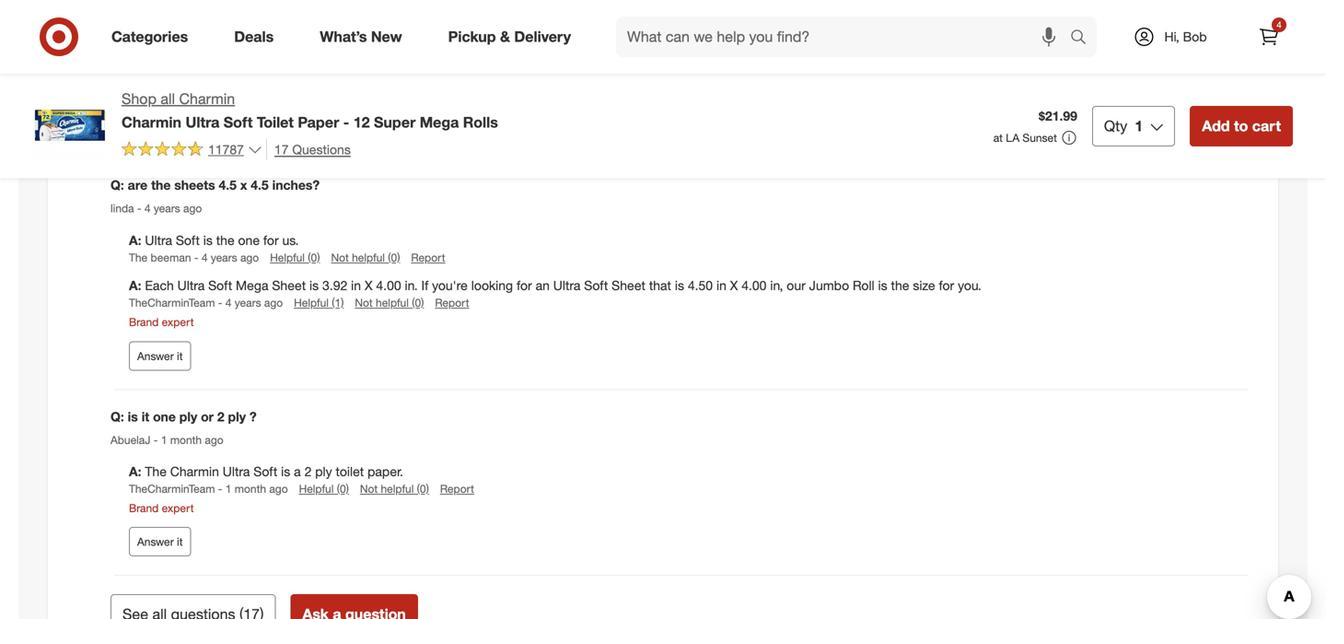 Task type: locate. For each thing, give the bounding box(es) containing it.
the inside a: and you can bet it's shrunken significantly since 2 years ago! betty the careful shopper - 9 days ago
[[158, 84, 177, 98]]

one
[[238, 232, 260, 248], [153, 408, 176, 425]]

ply left ?
[[228, 408, 246, 425]]

answer
[[137, 118, 174, 132], [137, 349, 174, 363], [137, 535, 174, 549]]

helpful down a
[[299, 482, 334, 496]]

brand expert down 'each'
[[129, 315, 194, 329]]

sheet
[[272, 277, 306, 293], [612, 277, 646, 293]]

helpful  (0) down us. on the top left of page
[[270, 250, 320, 264]]

answer for the
[[137, 349, 174, 363]]

and
[[145, 66, 168, 82]]

not helpful  (0) button down in.
[[355, 295, 424, 311]]

thecharminteam up the 'you'
[[129, 19, 215, 33]]

sheet up helpful  (1)
[[272, 277, 306, 293]]

1 vertical spatial brand expert
[[129, 315, 194, 329]]

expert for ultra
[[162, 315, 194, 329]]

1
[[1135, 117, 1144, 135], [161, 433, 167, 447], [226, 482, 232, 496]]

0 horizontal spatial month
[[170, 433, 202, 447]]

2 vertical spatial helpful  (0)
[[299, 482, 349, 496]]

helpful  (0) button up 'shrunken'
[[294, 18, 344, 34]]

ultra up thecharminteam - 4 years ago
[[177, 277, 205, 293]]

4.5
[[219, 177, 237, 193], [251, 177, 269, 193]]

17 questions link
[[266, 139, 351, 160]]

in
[[351, 277, 361, 293], [717, 277, 727, 293]]

3 answer it button from the top
[[129, 527, 191, 557]]

thecharminteam for each
[[129, 296, 215, 310]]

ultra up 11787 link
[[186, 113, 220, 131]]

charmin down shop
[[122, 113, 182, 131]]

2 right or
[[217, 408, 224, 425]]

0 vertical spatial one
[[238, 232, 260, 248]]

- inside q: is it one ply or 2 ply ? abuelaj - 1 month ago
[[154, 433, 158, 447]]

a: for a: the charmin ultra soft is a 2 ply toilet paper.
[[129, 463, 141, 479]]

charmin
[[179, 90, 235, 108], [122, 113, 182, 131], [170, 463, 219, 479]]

ago inside q: is it one ply or 2 ply ? abuelaj - 1 month ago
[[205, 433, 224, 447]]

1 horizontal spatial one
[[238, 232, 260, 248]]

q:
[[111, 177, 124, 193], [111, 408, 124, 425]]

questions
[[292, 141, 351, 157]]

1 4.5 from the left
[[219, 177, 237, 193]]

answer it for the
[[137, 349, 183, 363]]

answer it down thecharminteam - 4 years ago
[[137, 349, 183, 363]]

2 answer it from the top
[[137, 349, 183, 363]]

2 horizontal spatial 1
[[1135, 117, 1144, 135]]

0 vertical spatial 1
[[1135, 117, 1144, 135]]

you
[[172, 66, 193, 82]]

3 brand from the top
[[129, 501, 159, 515]]

hi,
[[1165, 29, 1180, 45]]

ago
[[264, 19, 283, 33], [304, 84, 322, 98], [183, 202, 202, 215], [240, 250, 259, 264], [264, 296, 283, 310], [205, 433, 224, 447], [269, 482, 288, 496]]

brand for each ultra soft mega sheet is 3.92 in x 4.00 in. if you're looking for an ultra soft sheet that is 4.50 in x 4.00 in, our jumbo roll is the size for you.
[[129, 315, 159, 329]]

not helpful  (0) for thecharminteam - 4 years ago
[[355, 296, 424, 310]]

11787
[[208, 141, 244, 157]]

ago right days
[[304, 84, 322, 98]]

not for thecharminteam - 4 years ago
[[355, 296, 373, 310]]

that
[[649, 277, 672, 293]]

helpful  (1)
[[294, 296, 344, 310]]

hi, bob
[[1165, 29, 1207, 45]]

helpful for thecharminteam - 4 years ago
[[294, 296, 329, 310]]

it down thecharminteam - 1 month ago
[[177, 535, 183, 549]]

ultra up beeman
[[145, 232, 172, 248]]

17
[[274, 141, 289, 157]]

-
[[218, 19, 222, 33], [261, 84, 265, 98], [343, 113, 349, 131], [137, 202, 141, 215], [194, 250, 199, 264], [218, 296, 222, 310], [154, 433, 158, 447], [218, 482, 222, 496]]

1 vertical spatial answer it button
[[129, 341, 191, 371]]

1 sheet from the left
[[272, 277, 306, 293]]

expert down thecharminteam - 4 years ago
[[162, 315, 194, 329]]

report button for thecharminteam - 2 years ago
[[435, 18, 469, 34]]

2 vertical spatial helpful  (0) button
[[299, 481, 349, 497]]

2 thecharminteam from the top
[[129, 296, 215, 310]]

roll
[[853, 277, 875, 293]]

super
[[374, 113, 416, 131]]

1 right qty
[[1135, 117, 1144, 135]]

soft up the beeman - 4 years ago
[[176, 232, 200, 248]]

brand expert for the
[[129, 501, 194, 515]]

one left or
[[153, 408, 176, 425]]

at la sunset
[[994, 131, 1058, 145]]

brand expert
[[129, 39, 194, 52], [129, 315, 194, 329], [129, 501, 194, 515]]

2 vertical spatial thecharminteam
[[129, 482, 215, 496]]

soft
[[224, 113, 253, 131], [176, 232, 200, 248], [208, 277, 232, 293], [584, 277, 608, 293], [254, 463, 278, 479]]

it down thecharminteam - 4 years ago
[[177, 349, 183, 363]]

not helpful  (0) button down paper.
[[360, 481, 429, 497]]

q: inside q: are the sheets 4.5 x 4.5 inches? linda - 4 years ago
[[111, 177, 124, 193]]

helpful  (0)
[[294, 19, 344, 33], [270, 250, 320, 264], [299, 482, 349, 496]]

4 down the beeman - 4 years ago
[[226, 296, 232, 310]]

3 expert from the top
[[162, 501, 194, 515]]

2 vertical spatial answer it
[[137, 535, 183, 549]]

1 in from the left
[[351, 277, 361, 293]]

2 vertical spatial brand expert
[[129, 501, 194, 515]]

answer it down all
[[137, 118, 183, 132]]

brand expert down thecharminteam - 1 month ago
[[129, 501, 194, 515]]

answer down all
[[137, 118, 174, 132]]

1 horizontal spatial 1
[[226, 482, 232, 496]]

a: inside a: and you can bet it's shrunken significantly since 2 years ago! betty the careful shopper - 9 days ago
[[129, 66, 141, 82]]

0 vertical spatial answer it
[[137, 118, 183, 132]]

is inside q: is it one ply or 2 ply ? abuelaj - 1 month ago
[[128, 408, 138, 425]]

1 vertical spatial helpful  (0)
[[270, 250, 320, 264]]

3 thecharminteam from the top
[[129, 482, 215, 496]]

or
[[201, 408, 214, 425]]

qty
[[1105, 117, 1128, 135]]

ago down sheets
[[183, 202, 202, 215]]

12
[[354, 113, 370, 131]]

expert up the 'you'
[[162, 39, 194, 52]]

4.5 right x
[[251, 177, 269, 193]]

1 horizontal spatial in
[[717, 277, 727, 293]]

the left size
[[891, 277, 910, 293]]

1 vertical spatial month
[[235, 482, 266, 496]]

linda
[[111, 202, 134, 215]]

0 vertical spatial thecharminteam
[[129, 19, 215, 33]]

2 x from the left
[[730, 277, 738, 293]]

4.50
[[688, 277, 713, 293]]

0 vertical spatial expert
[[162, 39, 194, 52]]

0 vertical spatial helpful  (0) button
[[294, 18, 344, 34]]

report for the beeman - 4 years ago
[[411, 250, 446, 264]]

1 vertical spatial the
[[216, 232, 235, 248]]

ago down a: ultra soft is the one for us.
[[240, 250, 259, 264]]

4.00 left in,
[[742, 277, 767, 293]]

4.5 left x
[[219, 177, 237, 193]]

all
[[161, 90, 175, 108]]

0 vertical spatial the
[[151, 177, 171, 193]]

mega
[[420, 113, 459, 131], [236, 277, 269, 293]]

not
[[355, 19, 373, 33], [331, 250, 349, 264], [355, 296, 373, 310], [360, 482, 378, 496]]

size
[[913, 277, 936, 293]]

q: inside q: is it one ply or 2 ply ? abuelaj - 1 month ago
[[111, 408, 124, 425]]

- left 12
[[343, 113, 349, 131]]

0 horizontal spatial the
[[151, 177, 171, 193]]

2 vertical spatial answer
[[137, 535, 174, 549]]

not helpful  (0) up the since
[[355, 19, 424, 33]]

helpful  (0) for the beeman - 4 years ago
[[270, 250, 320, 264]]

- inside the shop all charmin charmin ultra soft toilet paper - 12 super mega rolls
[[343, 113, 349, 131]]

report button for thecharminteam - 4 years ago
[[435, 295, 469, 311]]

2 answer from the top
[[137, 349, 174, 363]]

ultra inside the shop all charmin charmin ultra soft toilet paper - 12 super mega rolls
[[186, 113, 220, 131]]

1 vertical spatial one
[[153, 408, 176, 425]]

1 horizontal spatial x
[[730, 277, 738, 293]]

1 vertical spatial brand
[[129, 315, 159, 329]]

jumbo
[[810, 277, 850, 293]]

report
[[435, 19, 469, 33], [411, 250, 446, 264], [435, 296, 469, 310], [440, 482, 474, 496]]

0 horizontal spatial one
[[153, 408, 176, 425]]

not helpful  (0) button up 3.92
[[331, 250, 400, 265]]

a: down abuelaj on the left of page
[[129, 463, 141, 479]]

0 vertical spatial brand expert
[[129, 39, 194, 52]]

helpful
[[376, 19, 409, 33], [352, 250, 385, 264], [376, 296, 409, 310], [381, 482, 414, 496]]

helpful for thecharminteam - 1 month ago
[[381, 482, 414, 496]]

charmin down "can"
[[179, 90, 235, 108]]

a: left 'each'
[[129, 277, 141, 293]]

1 vertical spatial expert
[[162, 315, 194, 329]]

0 vertical spatial answer it button
[[129, 110, 191, 139]]

years up it's on the top left
[[235, 19, 261, 33]]

3 answer it from the top
[[137, 535, 183, 549]]

are
[[128, 177, 148, 193]]

2 vertical spatial brand
[[129, 501, 159, 515]]

ago down or
[[205, 433, 224, 447]]

x right 3.92
[[365, 277, 373, 293]]

1 answer it from the top
[[137, 118, 183, 132]]

not helpful  (0) down in.
[[355, 296, 424, 310]]

helpful for the beeman - 4 years ago
[[270, 250, 305, 264]]

- right abuelaj on the left of page
[[154, 433, 158, 447]]

- right linda
[[137, 202, 141, 215]]

expert for charmin
[[162, 501, 194, 515]]

helpful  (0) button down toilet on the left
[[299, 481, 349, 497]]

a: the charmin ultra soft is a 2 ply toilet paper.
[[129, 463, 403, 479]]

not for the beeman - 4 years ago
[[331, 250, 349, 264]]

3 answer from the top
[[137, 535, 174, 549]]

it's
[[243, 66, 260, 82]]

what's
[[320, 28, 367, 46]]

4 link
[[1249, 17, 1290, 57]]

the
[[158, 84, 177, 98], [129, 250, 148, 264], [145, 463, 167, 479]]

0 vertical spatial brand
[[129, 39, 159, 52]]

2 brand from the top
[[129, 315, 159, 329]]

$21.99
[[1039, 108, 1078, 124]]

expert down thecharminteam - 1 month ago
[[162, 501, 194, 515]]

years
[[235, 19, 261, 33], [436, 66, 467, 82], [154, 202, 180, 215], [211, 250, 237, 264], [235, 296, 261, 310]]

answer it button down all
[[129, 110, 191, 139]]

ago inside a: and you can bet it's shrunken significantly since 2 years ago! betty the careful shopper - 9 days ago
[[304, 84, 322, 98]]

a: for a: and you can bet it's shrunken significantly since 2 years ago! betty the careful shopper - 9 days ago
[[129, 66, 141, 82]]

soft up 11787
[[224, 113, 253, 131]]

2 4.5 from the left
[[251, 177, 269, 193]]

thecharminteam down 'each'
[[129, 296, 215, 310]]

delivery
[[514, 28, 571, 46]]

1 a: from the top
[[129, 66, 141, 82]]

4 inside q: are the sheets 4.5 x 4.5 inches? linda - 4 years ago
[[145, 202, 151, 215]]

2 answer it button from the top
[[129, 341, 191, 371]]

0 horizontal spatial in
[[351, 277, 361, 293]]

2 vertical spatial answer it button
[[129, 527, 191, 557]]

0 vertical spatial answer
[[137, 118, 174, 132]]

1 horizontal spatial 4.5
[[251, 177, 269, 193]]

helpful for the beeman - 4 years ago
[[352, 250, 385, 264]]

toilet
[[257, 113, 294, 131]]

(1)
[[332, 296, 344, 310]]

helpful
[[294, 19, 329, 33], [270, 250, 305, 264], [294, 296, 329, 310], [299, 482, 334, 496]]

deals link
[[219, 17, 297, 57]]

4.00 left in.
[[376, 277, 401, 293]]

0 vertical spatial month
[[170, 433, 202, 447]]

2 horizontal spatial for
[[939, 277, 955, 293]]

if
[[422, 277, 429, 293]]

add to cart
[[1203, 117, 1282, 135]]

it
[[177, 118, 183, 132], [177, 349, 183, 363], [142, 408, 149, 425], [177, 535, 183, 549]]

mega up thecharminteam - 4 years ago
[[236, 277, 269, 293]]

looking
[[471, 277, 513, 293]]

0 horizontal spatial sheet
[[272, 277, 306, 293]]

report for thecharminteam - 4 years ago
[[435, 296, 469, 310]]

brand expert up and
[[129, 39, 194, 52]]

brand down thecharminteam - 1 month ago
[[129, 501, 159, 515]]

years down sheets
[[154, 202, 180, 215]]

years left ago!
[[436, 66, 467, 82]]

thecharminteam down q: is it one ply or 2 ply ? abuelaj - 1 month ago
[[129, 482, 215, 496]]

thecharminteam - 2 years ago
[[129, 19, 283, 33]]

is up helpful  (1)
[[310, 277, 319, 293]]

2
[[226, 19, 232, 33], [426, 66, 433, 82], [217, 408, 224, 425], [305, 463, 312, 479]]

ply left or
[[179, 408, 197, 425]]

answer it button down thecharminteam - 1 month ago
[[129, 527, 191, 557]]

1 vertical spatial the
[[129, 250, 148, 264]]

you're
[[432, 277, 468, 293]]

categories
[[111, 28, 188, 46]]

4 a: from the top
[[129, 463, 141, 479]]

1 vertical spatial answer it
[[137, 349, 183, 363]]

3 a: from the top
[[129, 277, 141, 293]]

not helpful  (0)
[[355, 19, 424, 33], [331, 250, 400, 264], [355, 296, 424, 310], [360, 482, 429, 496]]

not down paper.
[[360, 482, 378, 496]]

brand up and
[[129, 39, 159, 52]]

a:
[[129, 66, 141, 82], [129, 232, 141, 248], [129, 277, 141, 293], [129, 463, 141, 479]]

0 horizontal spatial x
[[365, 277, 373, 293]]

2 left deals
[[226, 19, 232, 33]]

0 vertical spatial the
[[158, 84, 177, 98]]

brand down 'each'
[[129, 315, 159, 329]]

1 vertical spatial thecharminteam
[[129, 296, 215, 310]]

1 q: from the top
[[111, 177, 124, 193]]

0 horizontal spatial mega
[[236, 277, 269, 293]]

ago inside q: are the sheets 4.5 x 4.5 inches? linda - 4 years ago
[[183, 202, 202, 215]]

2 vertical spatial charmin
[[170, 463, 219, 479]]

0 horizontal spatial 4.5
[[219, 177, 237, 193]]

is up abuelaj on the left of page
[[128, 408, 138, 425]]

1 down the a: the charmin ultra soft is a 2 ply toilet paper.
[[226, 482, 232, 496]]

answer it button down thecharminteam - 4 years ago
[[129, 341, 191, 371]]

for
[[263, 232, 279, 248], [517, 277, 532, 293], [939, 277, 955, 293]]

ply
[[179, 408, 197, 425], [228, 408, 246, 425], [315, 463, 332, 479]]

1 vertical spatial helpful  (0) button
[[270, 250, 320, 265]]

helpful inside helpful  (1) button
[[294, 296, 329, 310]]

not helpful  (0) button up the since
[[355, 18, 424, 34]]

- left 9
[[261, 84, 265, 98]]

0 vertical spatial q:
[[111, 177, 124, 193]]

not up the significantly
[[355, 19, 373, 33]]

ultra
[[186, 113, 220, 131], [145, 232, 172, 248], [177, 277, 205, 293], [554, 277, 581, 293], [223, 463, 250, 479]]

helpful  (0) button for thecharminteam - 1 month ago
[[299, 481, 349, 497]]

month
[[170, 433, 202, 447], [235, 482, 266, 496]]

0 horizontal spatial 1
[[161, 433, 167, 447]]

brand for the charmin ultra soft is a 2 ply toilet paper.
[[129, 501, 159, 515]]

helpful  (0) for thecharminteam - 1 month ago
[[299, 482, 349, 496]]

pickup
[[448, 28, 496, 46]]

not right (1)
[[355, 296, 373, 310]]

0 vertical spatial charmin
[[179, 90, 235, 108]]

1 x from the left
[[365, 277, 373, 293]]

helpful down us. on the top left of page
[[270, 250, 305, 264]]

not helpful  (0) for thecharminteam - 1 month ago
[[360, 482, 429, 496]]

helpful  (0) button for thecharminteam - 2 years ago
[[294, 18, 344, 34]]

answer down 'each'
[[137, 349, 174, 363]]

1 horizontal spatial mega
[[420, 113, 459, 131]]

the down abuelaj on the left of page
[[145, 463, 167, 479]]

not helpful  (0) button for thecharminteam - 2 years ago
[[355, 18, 424, 34]]

1 vertical spatial q:
[[111, 408, 124, 425]]

it for first answer it button
[[177, 118, 183, 132]]

shop
[[122, 90, 157, 108]]

2 brand expert from the top
[[129, 315, 194, 329]]

1 vertical spatial answer
[[137, 349, 174, 363]]

3 brand expert from the top
[[129, 501, 194, 515]]

1 horizontal spatial 4.00
[[742, 277, 767, 293]]

2 vertical spatial the
[[145, 463, 167, 479]]

not up 3.92
[[331, 250, 349, 264]]

2 4.00 from the left
[[742, 277, 767, 293]]

it for answer it button for the
[[177, 349, 183, 363]]

1 vertical spatial 1
[[161, 433, 167, 447]]

report for thecharminteam - 2 years ago
[[435, 19, 469, 33]]

thecharminteam - 1 month ago
[[129, 482, 288, 496]]

2 horizontal spatial the
[[891, 277, 910, 293]]

1 thecharminteam from the top
[[129, 19, 215, 33]]

0 horizontal spatial 4.00
[[376, 277, 401, 293]]

an
[[536, 277, 550, 293]]

2 q: from the top
[[111, 408, 124, 425]]

1 horizontal spatial sheet
[[612, 277, 646, 293]]

2 expert from the top
[[162, 315, 194, 329]]

report for thecharminteam - 1 month ago
[[440, 482, 474, 496]]

1 horizontal spatial the
[[216, 232, 235, 248]]

one inside q: is it one ply or 2 ply ? abuelaj - 1 month ago
[[153, 408, 176, 425]]

years down a: ultra soft is the one for us.
[[211, 250, 237, 264]]

answer it
[[137, 118, 183, 132], [137, 349, 183, 363], [137, 535, 183, 549]]

ultra right an
[[554, 277, 581, 293]]

2 a: from the top
[[129, 232, 141, 248]]

2 vertical spatial expert
[[162, 501, 194, 515]]

helpful  (0) down toilet on the left
[[299, 482, 349, 496]]

0 vertical spatial helpful  (0)
[[294, 19, 344, 33]]

not helpful  (0) button for thecharminteam - 1 month ago
[[360, 481, 429, 497]]

helpful left (1)
[[294, 296, 329, 310]]

3.92
[[322, 277, 348, 293]]

0 vertical spatial mega
[[420, 113, 459, 131]]

one left us. on the top left of page
[[238, 232, 260, 248]]

it for it's answer it button
[[177, 535, 183, 549]]

in right 3.92
[[351, 277, 361, 293]]



Task type: vqa. For each thing, say whether or not it's contained in the screenshot.
the bottommost Helpful  (0) "button"
yes



Task type: describe. For each thing, give the bounding box(es) containing it.
is left a
[[281, 463, 290, 479]]

bob
[[1184, 29, 1207, 45]]

- down the beeman - 4 years ago
[[218, 296, 222, 310]]

add
[[1203, 117, 1231, 135]]

q: for q: are the sheets 4.5 x 4.5 inches?
[[111, 177, 124, 193]]

us.
[[282, 232, 299, 248]]

1 inside q: is it one ply or 2 ply ? abuelaj - 1 month ago
[[161, 433, 167, 447]]

ago down the a: the charmin ultra soft is a 2 ply toilet paper.
[[269, 482, 288, 496]]

4 right bob
[[1277, 19, 1282, 30]]

0 horizontal spatial for
[[263, 232, 279, 248]]

2 horizontal spatial ply
[[315, 463, 332, 479]]

1 brand expert from the top
[[129, 39, 194, 52]]

not helpful  (0) for the beeman - 4 years ago
[[331, 250, 400, 264]]

pickup & delivery link
[[433, 17, 594, 57]]

the beeman - 4 years ago
[[129, 250, 259, 264]]

helpful for thecharminteam - 2 years ago
[[294, 19, 329, 33]]

&
[[500, 28, 510, 46]]

q: for q: is it one ply or 2 ply ?
[[111, 408, 124, 425]]

soft up thecharminteam - 4 years ago
[[208, 277, 232, 293]]

at
[[994, 131, 1003, 145]]

mega inside the shop all charmin charmin ultra soft toilet paper - 12 super mega rolls
[[420, 113, 459, 131]]

not for thecharminteam - 1 month ago
[[360, 482, 378, 496]]

charmin for the
[[170, 463, 219, 479]]

shrunken
[[264, 66, 317, 82]]

1 expert from the top
[[162, 39, 194, 52]]

1 horizontal spatial ply
[[228, 408, 246, 425]]

answer it button for the
[[129, 341, 191, 371]]

inches?
[[272, 177, 320, 193]]

a: for a: each ultra soft mega sheet is 3.92 in x 4.00 in. if you're looking for an ultra soft sheet that is 4.50 in x 4.00 in, our jumbo roll is the size for you.
[[129, 277, 141, 293]]

17 questions
[[274, 141, 351, 157]]

2 inside a: and you can bet it's shrunken significantly since 2 years ago! betty the careful shopper - 9 days ago
[[426, 66, 433, 82]]

paper.
[[368, 463, 403, 479]]

sheets
[[174, 177, 215, 193]]

new
[[371, 28, 402, 46]]

1 answer from the top
[[137, 118, 174, 132]]

a: and you can bet it's shrunken significantly since 2 years ago! betty the careful shopper - 9 days ago
[[129, 66, 496, 98]]

what's new link
[[304, 17, 425, 57]]

What can we help you find? suggestions appear below search field
[[616, 17, 1075, 57]]

1 answer it button from the top
[[129, 110, 191, 139]]

9
[[268, 84, 274, 98]]

abuelaj
[[111, 433, 151, 447]]

not helpful  (0) for thecharminteam - 2 years ago
[[355, 19, 424, 33]]

search
[[1062, 30, 1107, 48]]

pickup & delivery
[[448, 28, 571, 46]]

4 down a: ultra soft is the one for us.
[[202, 250, 208, 264]]

ultra up thecharminteam - 1 month ago
[[223, 463, 250, 479]]

ago left helpful  (1)
[[264, 296, 283, 310]]

- inside q: are the sheets 4.5 x 4.5 inches? linda - 4 years ago
[[137, 202, 141, 215]]

a
[[294, 463, 301, 479]]

charmin for all
[[179, 90, 235, 108]]

you.
[[958, 277, 982, 293]]

bet
[[221, 66, 240, 82]]

- left deals
[[218, 19, 222, 33]]

- down the a: the charmin ultra soft is a 2 ply toilet paper.
[[218, 482, 222, 496]]

search button
[[1062, 17, 1107, 61]]

11787 link
[[122, 139, 263, 161]]

la
[[1006, 131, 1020, 145]]

image of charmin ultra soft toilet paper - 12 super mega rolls image
[[33, 88, 107, 162]]

qty 1
[[1105, 117, 1144, 135]]

betty
[[129, 84, 155, 98]]

2 right a
[[305, 463, 312, 479]]

1 horizontal spatial month
[[235, 482, 266, 496]]

significantly
[[320, 66, 388, 82]]

soft left a
[[254, 463, 278, 479]]

deals
[[234, 28, 274, 46]]

answer it for it
[[137, 535, 183, 549]]

report button for thecharminteam - 1 month ago
[[440, 481, 474, 497]]

report button for the beeman - 4 years ago
[[411, 250, 446, 265]]

can
[[196, 66, 217, 82]]

?
[[250, 408, 257, 425]]

categories link
[[96, 17, 211, 57]]

helpful  (0) button for the beeman - 4 years ago
[[270, 250, 320, 265]]

cart
[[1253, 117, 1282, 135]]

a: ultra soft is the one for us.
[[129, 232, 299, 248]]

rolls
[[463, 113, 498, 131]]

q: are the sheets 4.5 x 4.5 inches? linda - 4 years ago
[[111, 177, 320, 215]]

not helpful  (0) button for the beeman - 4 years ago
[[331, 250, 400, 265]]

not helpful  (0) button for thecharminteam - 4 years ago
[[355, 295, 424, 311]]

the inside q: are the sheets 4.5 x 4.5 inches? linda - 4 years ago
[[151, 177, 171, 193]]

in,
[[771, 277, 784, 293]]

month inside q: is it one ply or 2 ply ? abuelaj - 1 month ago
[[170, 433, 202, 447]]

2 vertical spatial 1
[[226, 482, 232, 496]]

our
[[787, 277, 806, 293]]

x
[[240, 177, 247, 193]]

2 vertical spatial the
[[891, 277, 910, 293]]

years down the beeman - 4 years ago
[[235, 296, 261, 310]]

what's new
[[320, 28, 402, 46]]

days
[[277, 84, 301, 98]]

is up the beeman - 4 years ago
[[203, 232, 213, 248]]

helpful  (0) for thecharminteam - 2 years ago
[[294, 19, 344, 33]]

add to cart button
[[1191, 106, 1294, 146]]

toilet
[[336, 463, 364, 479]]

to
[[1235, 117, 1249, 135]]

0 horizontal spatial ply
[[179, 408, 197, 425]]

- down a: ultra soft is the one for us.
[[194, 250, 199, 264]]

1 vertical spatial charmin
[[122, 113, 182, 131]]

1 brand from the top
[[129, 39, 159, 52]]

brand expert for each
[[129, 315, 194, 329]]

soft right an
[[584, 277, 608, 293]]

ago!
[[471, 66, 496, 82]]

helpful  (1) button
[[294, 295, 344, 311]]

2 inside q: is it one ply or 2 ply ? abuelaj - 1 month ago
[[217, 408, 224, 425]]

helpful for thecharminteam - 4 years ago
[[376, 296, 409, 310]]

sunset
[[1023, 131, 1058, 145]]

1 vertical spatial mega
[[236, 277, 269, 293]]

paper
[[298, 113, 339, 131]]

thecharminteam - 4 years ago
[[129, 296, 283, 310]]

since
[[392, 66, 422, 82]]

shopper
[[216, 84, 258, 98]]

answer for it
[[137, 535, 174, 549]]

ago up 'shrunken'
[[264, 19, 283, 33]]

q: is it one ply or 2 ply ? abuelaj - 1 month ago
[[111, 408, 257, 447]]

shop all charmin charmin ultra soft toilet paper - 12 super mega rolls
[[122, 90, 498, 131]]

is right that
[[675, 277, 685, 293]]

soft inside the shop all charmin charmin ultra soft toilet paper - 12 super mega rolls
[[224, 113, 253, 131]]

each
[[145, 277, 174, 293]]

answer it button for it
[[129, 527, 191, 557]]

helpful for thecharminteam - 1 month ago
[[299, 482, 334, 496]]

a: for a: ultra soft is the one for us.
[[129, 232, 141, 248]]

beeman
[[151, 250, 191, 264]]

1 4.00 from the left
[[376, 277, 401, 293]]

thecharminteam for the
[[129, 482, 215, 496]]

careful
[[180, 84, 213, 98]]

2 sheet from the left
[[612, 277, 646, 293]]

not for thecharminteam - 2 years ago
[[355, 19, 373, 33]]

2 in from the left
[[717, 277, 727, 293]]

a: each ultra soft mega sheet is 3.92 in x 4.00 in. if you're looking for an ultra soft sheet that is 4.50 in x 4.00 in, our jumbo roll is the size for you.
[[129, 277, 982, 293]]

1 horizontal spatial for
[[517, 277, 532, 293]]

- inside a: and you can bet it's shrunken significantly since 2 years ago! betty the careful shopper - 9 days ago
[[261, 84, 265, 98]]

years inside q: are the sheets 4.5 x 4.5 inches? linda - 4 years ago
[[154, 202, 180, 215]]

is right roll
[[879, 277, 888, 293]]

in.
[[405, 277, 418, 293]]

helpful for thecharminteam - 2 years ago
[[376, 19, 409, 33]]

it inside q: is it one ply or 2 ply ? abuelaj - 1 month ago
[[142, 408, 149, 425]]

years inside a: and you can bet it's shrunken significantly since 2 years ago! betty the careful shopper - 9 days ago
[[436, 66, 467, 82]]



